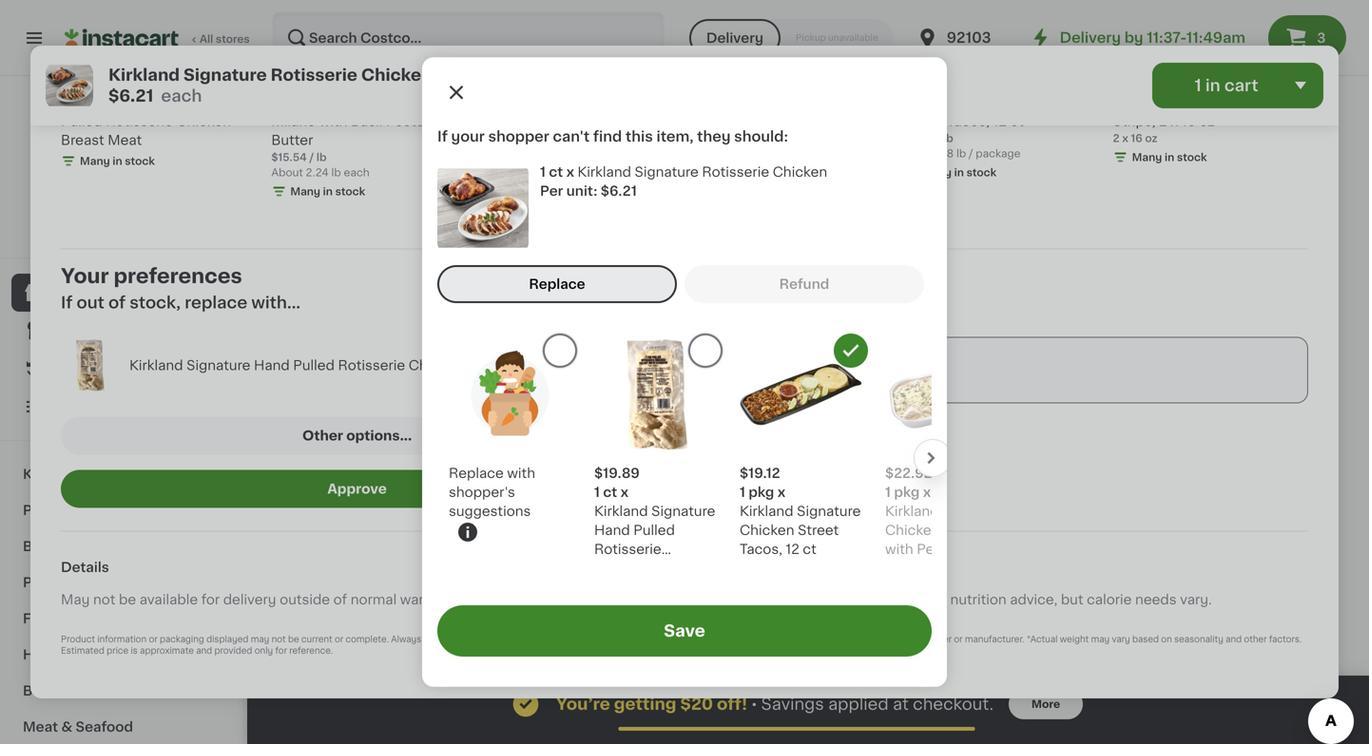Task type: describe. For each thing, give the bounding box(es) containing it.
all
[[200, 34, 213, 44]]

3 the from the left
[[906, 636, 920, 644]]

0 vertical spatial not
[[93, 593, 115, 607]]

product group containing 12
[[816, 167, 978, 491]]

shopper's
[[449, 486, 515, 499]]

bakery
[[23, 685, 71, 698]]

for right "used"
[[875, 593, 894, 607]]

price
[[107, 647, 129, 656]]

item,
[[657, 130, 694, 143]]

add for 'add' button under can't
[[581, 184, 609, 197]]

replace for replace with shopper's suggestions
[[449, 467, 504, 480]]

chicken inside $22.92 1 pkg x kirkland signature chicken alfredo with penne pasta
[[885, 524, 940, 537]]

/ right 2.8
[[969, 149, 973, 159]]

add down pesto
[[404, 184, 432, 197]]

ply
[[777, 364, 798, 378]]

meat inside '$19.89 1 ct x kirkland signature hand pulled rotisserie chicken breast meat'
[[594, 581, 629, 594]]

oz down strips,
[[1146, 133, 1158, 144]]

replace button
[[438, 265, 677, 303]]

chicken inside tru grill grilled chicken strips, 2 x 16 oz 2 x 16 oz
[[1215, 96, 1269, 109]]

breast inside '$19.89 1 ct x kirkland signature hand pulled rotisserie chicken breast meat'
[[653, 562, 696, 575]]

ct inside kirkland signature 2-ply paper towels, white, 160 create-a-size sheets, 12 ct
[[710, 421, 723, 435]]

0 horizontal spatial and
[[196, 647, 212, 656]]

complete.
[[346, 636, 389, 644]]

with inside $22.92 1 pkg x kirkland signature chicken alfredo with penne pasta
[[885, 543, 914, 556]]

sellers
[[338, 108, 411, 128]]

chicken inside '$19.89 1 ct x kirkland signature hand pulled rotisserie chicken breast meat'
[[594, 562, 649, 575]]

1 ct x kirkland signature rotisserie chicken per unit: $6.21
[[540, 165, 828, 198]]

rotisserie inside '$19.89 1 ct x kirkland signature hand pulled rotisserie chicken breast meat'
[[594, 543, 662, 556]]

factors.
[[1270, 636, 1302, 644]]

dawn
[[816, 364, 854, 378]]

lb right the 2.24
[[331, 168, 341, 178]]

$19.89 for $19.89
[[598, 357, 654, 374]]

oz, inside dawn ultra platinum powerwash dish spray, fresh scent, 16 fl oz, 3 ct
[[933, 402, 952, 416]]

(est.) for each (est.)
[[372, 69, 413, 84]]

with inside the replace with shopper's suggestions
[[507, 467, 535, 480]]

2 x 16 oz button
[[692, 0, 888, 169]]

signature inside kirkland signature chicken street tacos, 12 ct $6.83 / lb about 2.8 lb / package many in stock
[[960, 96, 1024, 109]]

signature inside kirkland signature hand pulled rotisserie chicken breast meat
[[118, 96, 182, 109]]

signature down replace
[[187, 359, 251, 372]]

many left $22.92
[[835, 457, 865, 468]]

strips,
[[1113, 115, 1156, 128]]

add button down can't
[[545, 173, 618, 207]]

kirkland down the "stock,"
[[129, 359, 183, 372]]

kirkland signature hand pulled rotisserie chicken breast meat image
[[61, 337, 118, 394]]

add for 'add' button over most
[[581, 599, 609, 612]]

1 for $19.89
[[594, 486, 600, 499]]

meat inside kirkland signature hand pulled rotisserie chicken breast meat
[[108, 134, 142, 147]]

0 horizontal spatial fresh
[[285, 523, 344, 543]]

household link
[[11, 637, 231, 673]]

refund button
[[685, 265, 924, 303]]

option group inside save dialog
[[438, 265, 932, 303]]

replace with shopper's suggestions link
[[449, 334, 572, 521]]

about inside kirkland signature salmon milano with basil pesto butter $15.54 / lb about 2.24 lb each
[[271, 168, 303, 178]]

many in stock down tru grill grilled chicken strips, 2 x 16 oz 2 x 16 oz
[[1132, 152, 1207, 163]]

a-
[[717, 402, 733, 416]]

many down purified on the left of the page
[[304, 440, 334, 450]]

fl inside dawn ultra platinum powerwash dish spray, fresh scent, 16 fl oz, 3 ct
[[921, 402, 929, 416]]

frozen
[[23, 613, 69, 626]]

oz inside 4 kirkland signature purified drinking water, 16.9 fl oz, 40-count 40 x 16.9 fl oz
[[345, 421, 358, 431]]

x inside 2 x 16 oz button
[[702, 133, 708, 144]]

(30+) for best sellers
[[1167, 111, 1204, 125]]

add down 2.8
[[935, 184, 963, 197]]

6
[[1181, 339, 1194, 359]]

vary
[[1112, 636, 1131, 644]]

•
[[751, 697, 758, 712]]

chicken inside kirkland signature chicken street tacos, 12 ct $6.83 / lb about 2.8 lb / package many in stock
[[1028, 96, 1082, 109]]

many down the 2.24
[[290, 187, 321, 197]]

$6.21 inside kirkland signature rotisserie chicken $6.21 each
[[108, 88, 153, 104]]

many in stock down bananas, 3 lbs 3 lb
[[481, 402, 556, 412]]

ultra
[[857, 364, 889, 378]]

kirkland inside kirkland signature salmon milano with basil pesto butter $15.54 / lb about 2.24 lb each
[[271, 96, 325, 109]]

salmon
[[396, 96, 446, 109]]

11:37-
[[1147, 31, 1187, 45]]

(est.) for /pkg (est.)
[[995, 69, 1036, 84]]

product group containing 24
[[639, 167, 801, 457]]

service type group
[[689, 19, 894, 57]]

ct inside dawn ultra platinum powerwash dish spray, fresh scent, 16 fl oz, 3 ct
[[816, 421, 830, 435]]

seafood
[[76, 721, 133, 734]]

product
[[512, 636, 546, 644]]

x inside '$19.89 1 ct x kirkland signature hand pulled rotisserie chicken breast meat'
[[621, 486, 629, 499]]

1 ct x  kirkland signature hand pulled rotisserie chicken breast meat - slide 2 of 11 group
[[594, 334, 723, 594]]

many inside kirkland signature chicken street tacos, 12 ct $6.83 / lb about 2.8 lb / package many in stock
[[922, 168, 952, 178]]

spray,
[[929, 383, 972, 397]]

oz inside 2 x 16 oz button
[[724, 133, 737, 144]]

fruit
[[349, 523, 398, 543]]

contact
[[870, 636, 904, 644]]

ct inside '$19.89 1 ct x kirkland signature hand pulled rotisserie chicken breast meat'
[[603, 486, 617, 499]]

approve
[[328, 483, 387, 496]]

create-
[[666, 402, 717, 416]]

kirkland inside $22.92 1 pkg x kirkland signature chicken alfredo with penne pasta
[[885, 505, 939, 518]]

many in stock down the 2.24
[[290, 187, 365, 197]]

shop
[[53, 286, 89, 300]]

each inside kirkland signature salmon milano with basil pesto butter $15.54 / lb about 2.24 lb each
[[344, 168, 370, 178]]

product information or packaging displayed may not be current or complete. always refer to the physical product for the most accurate information and warnings. for additional information, contact the retailer or manufacturer. *actual weight may vary based on seasonality and other factors. estimated price is approximate and provided only for reference.
[[61, 636, 1302, 656]]

instacart logo image
[[65, 27, 179, 49]]

breast down 85
[[467, 359, 510, 372]]

81
[[312, 72, 323, 82]]

this
[[626, 130, 653, 143]]

34
[[282, 71, 310, 91]]

drinking
[[340, 383, 396, 397]]

6 button
[[1170, 167, 1332, 422]]

rotisserie inside kirkland signature rotisserie chicken $6.21 each
[[271, 67, 358, 83]]

1 horizontal spatial pulled
[[293, 359, 335, 372]]

each inside kirkland signature rotisserie chicken $6.21 each
[[161, 88, 202, 104]]

count
[[375, 402, 413, 416]]

1 horizontal spatial and
[[694, 636, 710, 644]]

if for if out of stock, replace with...
[[61, 295, 73, 311]]

16 down grilled
[[1182, 115, 1196, 128]]

costco logo image
[[79, 99, 163, 183]]

4 kirkland signature purified drinking water, 16.9 fl oz, 40-count 40 x 16.9 fl oz
[[285, 339, 441, 431]]

delivery by 11:37-11:49am
[[1060, 31, 1246, 45]]

stock,
[[130, 295, 181, 311]]

kirkland inside $19.12 1 pkg x kirkland signature chicken street tacos, 12 ct
[[740, 505, 794, 518]]

about inside kirkland signature chicken street tacos, 12 ct $6.83 / lb about 2.8 lb / package many in stock
[[903, 149, 935, 159]]

$6.21 inside 1 ct x kirkland signature rotisserie chicken per unit: $6.21
[[601, 184, 637, 198]]

beverages link
[[11, 529, 231, 565]]

sheets,
[[639, 421, 689, 435]]

view all (30+) button for fresh fruit
[[1105, 514, 1225, 552]]

oz down grilled
[[1200, 115, 1215, 128]]

retailer
[[922, 636, 952, 644]]

hand inside kirkland signature hand pulled rotisserie chicken breast meat
[[185, 96, 221, 109]]

advice,
[[1010, 593, 1058, 607]]

many in stock down '40-'
[[304, 440, 379, 450]]

calorie
[[1087, 593, 1132, 607]]

approximate
[[140, 647, 194, 656]]

tru grill grilled chicken strips, 2 x 16 oz 2 x 16 oz
[[1113, 96, 1269, 144]]

2 information from the left
[[643, 636, 692, 644]]

1 horizontal spatial about
[[482, 168, 514, 178]]

add button up vary at the bottom right
[[1076, 588, 1149, 623]]

day
[[796, 593, 821, 607]]

/ up 2.8
[[937, 133, 941, 144]]

12 inside kirkland signature chicken street tacos, 12 ct $6.83 / lb about 2.8 lb / package many in stock
[[993, 115, 1007, 128]]

$ 24 25
[[643, 339, 693, 359]]

add button up retailer
[[899, 588, 972, 623]]

1 may from the left
[[251, 636, 269, 644]]

16 inside button
[[710, 133, 722, 144]]

nutrition
[[951, 593, 1007, 607]]

1 or from the left
[[149, 636, 158, 644]]

view for fresh fruit
[[1112, 526, 1145, 540]]

add button up the for
[[722, 588, 795, 623]]

many down bananas, 3 lbs 3 lb
[[481, 402, 511, 412]]

rotisserie up drinking
[[338, 359, 405, 372]]

signature inside kirkland signature rotisserie chicken $6.21 each
[[184, 67, 267, 83]]

many down strips,
[[1132, 152, 1163, 163]]

many in stock down (828)
[[835, 457, 910, 468]]

$22.92
[[885, 467, 933, 480]]

lb right 1.81
[[538, 168, 547, 178]]

0 horizontal spatial fl
[[316, 402, 324, 416]]

is inside the product information or packaging displayed may not be current or complete. always refer to the physical product for the most accurate information and warnings. for additional information, contact the retailer or manufacturer. *actual weight may vary based on seasonality and other factors. estimated price is approximate and provided only for reference.
[[131, 647, 138, 656]]

your preferences
[[61, 267, 242, 287]]

dish
[[896, 383, 926, 397]]

free inside kirkland signature antibiotic free oven roasted turkey breast
[[482, 115, 511, 128]]

on
[[1162, 636, 1173, 644]]

• savings applied at checkout.
[[751, 697, 994, 713]]

breast inside kirkland signature hand pulled rotisserie chicken breast meat
[[61, 134, 104, 147]]

hand inside '$19.89 1 ct x kirkland signature hand pulled rotisserie chicken breast meat'
[[594, 524, 630, 537]]

again
[[96, 362, 134, 376]]

x inside $19.12 1 pkg x kirkland signature chicken street tacos, 12 ct
[[778, 486, 786, 499]]

signature inside '$19.89 1 ct x kirkland signature hand pulled rotisserie chicken breast meat'
[[652, 505, 716, 518]]

$19.89 for $19.89 1 ct x kirkland signature hand pulled rotisserie chicken breast meat
[[594, 467, 640, 480]]

all stores link
[[65, 11, 251, 65]]

kirkland inside kirkland signature rotisserie chicken $6.21 each
[[108, 67, 180, 83]]

signature inside kirkland signature "link"
[[83, 468, 149, 481]]

rotisserie inside 1 ct x kirkland signature rotisserie chicken per unit: $6.21
[[702, 165, 770, 179]]

main content containing best sellers
[[247, 76, 1370, 745]]

item carousel region containing best sellers
[[285, 99, 1332, 499]]

4
[[296, 339, 310, 359]]

kirkland inside 1 ct x kirkland signature rotisserie chicken per unit: $6.21
[[578, 165, 632, 179]]

for right only
[[275, 647, 287, 656]]

many down the "sheets,"
[[658, 440, 688, 450]]

bakery link
[[11, 673, 231, 710]]

buy it again
[[53, 362, 134, 376]]

all for fresh fruit
[[1148, 526, 1164, 540]]

0 horizontal spatial of
[[108, 295, 126, 311]]

12 inside kirkland signature 2-ply paper towels, white, 160 create-a-size sheets, 12 ct
[[693, 421, 706, 435]]

16 inside dawn ultra platinum powerwash dish spray, fresh scent, 16 fl oz, 3 ct
[[903, 402, 917, 416]]

lb right 2.8
[[957, 149, 966, 159]]

displayed
[[206, 636, 249, 644]]

if for if your shopper can't find this item, they should:
[[438, 130, 448, 143]]

oven
[[515, 115, 550, 128]]

grilled
[[1168, 96, 1211, 109]]

bananas,
[[462, 364, 523, 378]]

signature inside 1 ct x kirkland signature rotisserie chicken per unit: $6.21
[[635, 165, 699, 179]]

1 horizontal spatial is
[[825, 593, 836, 607]]

&
[[61, 721, 72, 734]]

lb inside bananas, 3 lbs 3 lb
[[472, 383, 482, 393]]

lb up the 2.24
[[317, 152, 327, 163]]

$19.12 1 pkg x kirkland signature chicken street tacos, 12 ct
[[740, 467, 861, 556]]

2 or from the left
[[335, 636, 344, 644]]

many down $ 19 89
[[80, 156, 110, 167]]

find
[[593, 130, 622, 143]]

physical
[[474, 636, 510, 644]]

(30+) for fresh fruit
[[1167, 526, 1204, 540]]

seasonality
[[1175, 636, 1224, 644]]

$ for 34
[[275, 72, 282, 82]]

12 left 43
[[827, 339, 849, 359]]

1 for $19.12
[[740, 486, 746, 499]]

add button up most
[[545, 588, 618, 623]]

be inside the product information or packaging displayed may not be current or complete. always refer to the physical product for the most accurate information and warnings. for additional information, contact the retailer or manufacturer. *actual weight may vary based on seasonality and other factors. estimated price is approximate and provided only for reference.
[[288, 636, 299, 644]]

paper
[[639, 383, 678, 397]]

pantry
[[23, 576, 68, 590]]

add button down pesto
[[368, 173, 441, 207]]

produce
[[23, 504, 81, 517]]

view all (30+) for fruit
[[1112, 526, 1204, 540]]

other
[[302, 429, 343, 443]]

replace for replace
[[529, 277, 586, 291]]

additional
[[772, 636, 814, 644]]

pulled inside '$19.89 1 ct x kirkland signature hand pulled rotisserie chicken breast meat'
[[634, 524, 675, 537]]

for left delivery
[[201, 593, 220, 607]]

each inside the $34.81 each (estimated) element
[[331, 69, 369, 84]]

more button
[[1009, 690, 1083, 720]]

many in stock down about 1.81 lb / package
[[501, 187, 576, 197]]

add button down 2.8
[[899, 173, 972, 207]]

160 ct
[[639, 421, 672, 431]]

pulled inside kirkland signature hand pulled rotisserie chicken breast meat
[[61, 115, 102, 128]]

signature inside $19.12 1 pkg x kirkland signature chicken street tacos, 12 ct
[[797, 505, 861, 518]]

fresh inside dawn ultra platinum powerwash dish spray, fresh scent, 16 fl oz, 3 ct
[[816, 402, 853, 416]]

by
[[1125, 31, 1144, 45]]

ct inside $19.12 1 pkg x kirkland signature chicken street tacos, 12 ct
[[803, 543, 817, 556]]



Task type: locate. For each thing, give the bounding box(es) containing it.
may not be available for delivery outside of normal warehouse hours. 140 calories per serving.  2,000 calories a day is used for general nutrition advice, but calorie needs vary.
[[61, 593, 1212, 607]]

(30+) down grilled
[[1167, 111, 1204, 125]]

1 oz, from the left
[[328, 402, 347, 416]]

1 vertical spatial street
[[798, 524, 839, 537]]

signature inside kirkland signature salmon milano with basil pesto butter $15.54 / lb about 2.24 lb each
[[329, 96, 393, 109]]

kirkland inside '$19.89 1 ct x kirkland signature hand pulled rotisserie chicken breast meat'
[[594, 505, 648, 518]]

0 horizontal spatial (est.)
[[372, 69, 413, 84]]

your
[[451, 130, 485, 143]]

they
[[697, 130, 731, 143]]

chicken down $19.12
[[740, 524, 795, 537]]

kirkland inside 4 kirkland signature purified drinking water, 16.9 fl oz, 40-count 40 x 16.9 fl oz
[[285, 364, 339, 378]]

0 horizontal spatial not
[[93, 593, 115, 607]]

1 view all (30+) from the top
[[1112, 111, 1204, 125]]

available
[[140, 593, 198, 607]]

1 vertical spatial is
[[131, 647, 138, 656]]

2 (30+) from the top
[[1167, 526, 1204, 540]]

may
[[251, 636, 269, 644], [1091, 636, 1110, 644]]

breast up serving.
[[653, 562, 696, 575]]

2 160 from the top
[[639, 421, 658, 431]]

alfredo
[[944, 524, 992, 537]]

1 horizontal spatial hand
[[254, 359, 290, 372]]

1 horizontal spatial free
[[1157, 50, 1180, 60]]

kirkland inside kirkland signature antibiotic free oven roasted turkey breast
[[482, 96, 536, 109]]

$34.81 each (estimated) element
[[271, 68, 467, 93]]

view all (30+) button for best sellers
[[1105, 99, 1225, 137]]

12 inside $19.12 1 pkg x kirkland signature chicken street tacos, 12 ct
[[786, 543, 800, 556]]

dawn ultra platinum powerwash dish spray, fresh scent, 16 fl oz, 3 ct
[[816, 364, 972, 435]]

$6.21 right unit:
[[601, 184, 637, 198]]

pkg inside $22.92 1 pkg x kirkland signature chicken alfredo with penne pasta
[[894, 486, 920, 499]]

0 horizontal spatial oz,
[[328, 402, 347, 416]]

0 horizontal spatial the
[[457, 636, 471, 644]]

0 horizontal spatial information
[[97, 636, 147, 644]]

meat & seafood
[[23, 721, 133, 734]]

2 view all (30+) button from the top
[[1105, 514, 1225, 552]]

0 horizontal spatial $
[[65, 72, 72, 82]]

0 vertical spatial kirkland signature hand pulled rotisserie chicken breast meat
[[61, 96, 231, 147]]

40-
[[350, 402, 375, 416]]

breast inside kirkland signature antibiotic free oven roasted turkey breast
[[482, 134, 525, 147]]

1 vertical spatial $19.89
[[594, 467, 640, 480]]

kirkland up unit:
[[578, 165, 632, 179]]

1 horizontal spatial tacos,
[[947, 115, 990, 128]]

tru
[[1113, 96, 1134, 109]]

0 vertical spatial of
[[108, 295, 126, 311]]

suggestions
[[449, 505, 531, 518]]

at
[[893, 697, 909, 713]]

replace inside button
[[529, 277, 586, 291]]

2 horizontal spatial fl
[[921, 402, 929, 416]]

1 vertical spatial of
[[334, 593, 347, 607]]

12 down create-
[[693, 421, 706, 435]]

1 (30+) from the top
[[1167, 111, 1204, 125]]

rotisserie down 2 x 16 oz
[[702, 165, 770, 179]]

/ up per
[[550, 168, 554, 178]]

current
[[301, 636, 333, 644]]

1.81
[[516, 168, 535, 178]]

2 down 'grill'
[[1159, 115, 1168, 128]]

view all (30+) for sellers
[[1112, 111, 1204, 125]]

Kirkland Signature Hand Pulled Rotisserie Chicken Breast Meat checkbox
[[689, 334, 723, 368]]

add for 'add' button over retailer
[[935, 599, 963, 612]]

many in stock
[[1132, 152, 1207, 163], [80, 156, 155, 167], [290, 187, 365, 197], [501, 187, 576, 197], [481, 402, 556, 412], [304, 440, 379, 450], [658, 440, 733, 450], [835, 457, 910, 468]]

(est.) inside $19.12 per package (estimated) element
[[995, 69, 1036, 84]]

140
[[521, 593, 545, 607]]

if inside save dialog
[[438, 130, 448, 143]]

product group
[[285, 167, 447, 457], [462, 167, 624, 418], [639, 167, 801, 457], [816, 167, 978, 491], [285, 583, 447, 745], [462, 583, 624, 745], [639, 583, 801, 745], [816, 583, 978, 745], [993, 583, 1155, 745]]

40
[[285, 421, 300, 431]]

street up $6.83
[[903, 115, 944, 128]]

85
[[484, 340, 498, 350]]

chicken inside kirkland signature rotisserie chicken $6.21 each
[[361, 67, 432, 83]]

chicken up salmon
[[361, 67, 432, 83]]

add up retailer
[[935, 599, 963, 612]]

0 vertical spatial replace
[[529, 277, 586, 291]]

stores
[[216, 34, 250, 44]]

$6.83
[[903, 133, 934, 144]]

signature up drinking
[[343, 364, 407, 378]]

89
[[96, 72, 111, 82]]

1 horizontal spatial delivery
[[1060, 31, 1121, 45]]

pkg for $19.12
[[749, 486, 775, 499]]

most
[[579, 636, 601, 644]]

or right retailer
[[954, 636, 963, 644]]

add up vary at the bottom right
[[1112, 599, 1139, 612]]

normal
[[351, 593, 397, 607]]

chicken down $19.12 per package (estimated) element
[[1028, 96, 1082, 109]]

0 vertical spatial 160
[[639, 402, 663, 416]]

12 inside $19.12 per package (estimated) element
[[939, 72, 950, 82]]

save button
[[438, 606, 932, 657]]

0 horizontal spatial hand
[[185, 96, 221, 109]]

kirkland up 'paper'
[[639, 364, 693, 378]]

1 down $22.92
[[885, 486, 891, 499]]

platinum
[[892, 364, 951, 378]]

kirkland inside kirkland signature hand pulled rotisserie chicken breast meat
[[61, 96, 115, 109]]

1 vertical spatial (30+)
[[1167, 526, 1204, 540]]

fl left 'options...'
[[336, 421, 343, 431]]

many in stock down 89 at left
[[80, 156, 155, 167]]

kirkland inside kirkland signature chicken street tacos, 12 ct $6.83 / lb about 2.8 lb / package many in stock
[[903, 96, 957, 109]]

signature inside kirkland signature 2-ply paper towels, white, 160 create-a-size sheets, 12 ct
[[696, 364, 760, 378]]

reference.
[[289, 647, 333, 656]]

may
[[61, 593, 90, 607]]

1 horizontal spatial oz,
[[933, 402, 952, 416]]

1 vertical spatial package
[[557, 168, 602, 178]]

0 vertical spatial tacos,
[[947, 115, 990, 128]]

item carousel region
[[285, 99, 1332, 499], [285, 514, 1332, 745]]

signature down all stores link on the top
[[118, 96, 182, 109]]

other
[[1244, 636, 1267, 644]]

tacos, inside kirkland signature chicken street tacos, 12 ct $6.83 / lb about 2.8 lb / package many in stock
[[947, 115, 990, 128]]

be
[[119, 593, 136, 607], [288, 636, 299, 644]]

fresh
[[816, 402, 853, 416], [285, 523, 344, 543]]

if out of stock, replace with...
[[61, 295, 301, 311]]

1 right 1.81
[[540, 165, 546, 179]]

delivery for delivery
[[707, 31, 764, 45]]

a
[[785, 593, 793, 607]]

household
[[23, 649, 98, 662]]

0 vertical spatial with
[[319, 115, 347, 128]]

it
[[83, 362, 93, 376]]

package up unit:
[[557, 168, 602, 178]]

0 horizontal spatial 2
[[692, 133, 699, 144]]

the right to
[[457, 636, 471, 644]]

1 for $22.92
[[885, 486, 891, 499]]

1 vertical spatial fresh
[[285, 523, 344, 543]]

Replace with shopper's suggestions checkbox
[[543, 334, 577, 368]]

next items image
[[919, 439, 944, 477]]

0 horizontal spatial replace
[[449, 467, 504, 480]]

0 horizontal spatial package
[[557, 168, 602, 178]]

0 horizontal spatial with
[[319, 115, 347, 128]]

grill
[[1138, 96, 1164, 109]]

rotisserie inside kirkland signature hand pulled rotisserie chicken breast meat
[[106, 115, 173, 128]]

rotisserie up "may not be available for delivery outside of normal warehouse hours. 140 calories per serving.  2,000 calories a day is used for general nutrition advice, but calorie needs vary."
[[594, 543, 662, 556]]

0 vertical spatial fresh
[[816, 402, 853, 416]]

1 horizontal spatial pkg
[[894, 486, 920, 499]]

lb down bananas,
[[472, 383, 482, 393]]

1 (est.) from the left
[[372, 69, 413, 84]]

chicken up water,
[[409, 359, 463, 372]]

estimated
[[61, 647, 105, 656]]

based
[[1133, 636, 1159, 644]]

1 160 from the top
[[639, 402, 663, 416]]

general
[[897, 593, 947, 607]]

fresh fruit
[[285, 523, 398, 543]]

chicken inside 1 ct x kirkland signature rotisserie chicken per unit: $6.21
[[773, 165, 828, 179]]

fresh down powerwash on the right bottom of page
[[816, 402, 853, 416]]

2 item carousel region from the top
[[285, 514, 1332, 745]]

if left out
[[61, 295, 73, 311]]

2 calories from the left
[[729, 593, 782, 607]]

accurate
[[603, 636, 641, 644]]

item carousel region containing fresh fruit
[[285, 514, 1332, 745]]

25
[[679, 340, 693, 350]]

replace
[[185, 295, 248, 311]]

each right the 2.24
[[344, 168, 370, 178]]

information up price
[[97, 636, 147, 644]]

tacos, up 2.8
[[947, 115, 990, 128]]

0 horizontal spatial pkg
[[749, 486, 775, 499]]

0 vertical spatial street
[[903, 115, 944, 128]]

1 inside '$19.89 1 ct x kirkland signature hand pulled rotisserie chicken breast meat'
[[594, 486, 600, 499]]

main content
[[247, 76, 1370, 745]]

breast down oven
[[482, 134, 525, 147]]

kirkland inside kirkland signature 2-ply paper towels, white, 160 create-a-size sheets, 12 ct
[[639, 364, 693, 378]]

$ inside $ 19 89
[[65, 72, 72, 82]]

1 vertical spatial kirkland signature hand pulled rotisserie chicken breast meat
[[129, 359, 548, 372]]

delivery button
[[689, 19, 781, 57]]

1 inside $22.92 1 pkg x kirkland signature chicken alfredo with penne pasta
[[885, 486, 891, 499]]

about down $6.83
[[903, 149, 935, 159]]

x inside 4 kirkland signature purified drinking water, 16.9 fl oz, 40-count 40 x 16.9 fl oz
[[303, 421, 309, 431]]

1 horizontal spatial be
[[288, 636, 299, 644]]

chicken inside $19.12 1 pkg x kirkland signature chicken street tacos, 12 ct
[[740, 524, 795, 537]]

(est.) right /pkg
[[995, 69, 1036, 84]]

1 horizontal spatial (est.)
[[995, 69, 1036, 84]]

1 view from the top
[[1112, 111, 1145, 125]]

0 vertical spatial 16.9
[[285, 402, 312, 416]]

1 the from the left
[[457, 636, 471, 644]]

12 up a
[[786, 543, 800, 556]]

$ for 19
[[65, 72, 72, 82]]

16 down strips,
[[1131, 133, 1143, 144]]

about left 1.81
[[482, 168, 514, 178]]

hand left 4
[[254, 359, 290, 372]]

replace inside the replace with shopper's suggestions
[[449, 467, 504, 480]]

2 all from the top
[[1148, 526, 1164, 540]]

signature
[[184, 67, 267, 83], [118, 96, 182, 109], [329, 96, 393, 109], [539, 96, 603, 109], [960, 96, 1024, 109], [635, 165, 699, 179], [187, 359, 251, 372], [343, 364, 407, 378], [696, 364, 760, 378], [83, 468, 149, 481], [652, 505, 716, 518], [797, 505, 861, 518], [943, 505, 1007, 518]]

1 horizontal spatial information
[[643, 636, 692, 644]]

16 down dish
[[903, 402, 917, 416]]

1 horizontal spatial may
[[1091, 636, 1110, 644]]

if left "your"
[[438, 130, 448, 143]]

1 pkg from the left
[[749, 486, 775, 499]]

hand down all
[[185, 96, 221, 109]]

kirkland signature chicken street tacos, 12 ct $6.83 / lb about 2.8 lb / package many in stock
[[903, 96, 1082, 178]]

the left most
[[562, 636, 576, 644]]

add for 'add' button on top of always
[[404, 599, 432, 612]]

chicken inside kirkland signature hand pulled rotisserie chicken breast meat
[[176, 115, 231, 128]]

0 horizontal spatial if
[[61, 295, 73, 311]]

kirkland inside "link"
[[23, 468, 79, 481]]

signature up towels,
[[696, 364, 760, 378]]

unit:
[[567, 184, 598, 198]]

chicken down should:
[[773, 165, 828, 179]]

stock inside kirkland signature chicken street tacos, 12 ct $6.83 / lb about 2.8 lb / package many in stock
[[967, 168, 997, 178]]

always
[[391, 636, 422, 644]]

/ inside kirkland signature salmon milano with basil pesto butter $15.54 / lb about 2.24 lb each
[[310, 152, 314, 163]]

fl down purified on the left of the page
[[316, 402, 324, 416]]

1 vertical spatial hand
[[254, 359, 290, 372]]

1 horizontal spatial 2
[[1113, 133, 1120, 144]]

2 horizontal spatial $
[[643, 340, 650, 350]]

2 horizontal spatial and
[[1226, 636, 1242, 644]]

signature inside 4 kirkland signature purified drinking water, 16.9 fl oz, 40-count 40 x 16.9 fl oz
[[343, 364, 407, 378]]

free up shopper
[[482, 115, 511, 128]]

0 vertical spatial $19.89
[[598, 357, 654, 374]]

0 vertical spatial (30+)
[[1167, 111, 1204, 125]]

2 view all (30+) from the top
[[1112, 526, 1204, 540]]

0 horizontal spatial or
[[149, 636, 158, 644]]

rotisserie up best at top
[[271, 67, 358, 83]]

(14)
[[1063, 404, 1083, 415]]

1 vertical spatial free
[[482, 115, 511, 128]]

add right per
[[581, 184, 609, 197]]

delivery by 11:37-11:49am link
[[1030, 27, 1246, 49]]

1 view all (30+) button from the top
[[1105, 99, 1225, 137]]

1 horizontal spatial or
[[335, 636, 344, 644]]

$ inside the $ 24 25
[[643, 340, 650, 350]]

1 horizontal spatial package
[[976, 149, 1021, 159]]

butter
[[271, 134, 313, 147]]

refer
[[424, 636, 444, 644]]

option group containing replace
[[438, 265, 932, 303]]

instructions
[[782, 295, 882, 311]]

x inside 1 ct x kirkland signature rotisserie chicken per unit: $6.21
[[566, 165, 574, 179]]

0 horizontal spatial delivery
[[707, 31, 764, 45]]

option group
[[438, 265, 932, 303]]

$19.12 per package (estimated) element
[[903, 68, 1098, 93]]

add for 'add' button over vary at the bottom right
[[1112, 599, 1139, 612]]

2
[[1159, 115, 1168, 128], [692, 133, 699, 144], [1113, 133, 1120, 144]]

2 view from the top
[[1112, 526, 1145, 540]]

ct inside kirkland signature chicken street tacos, 12 ct $6.83 / lb about 2.8 lb / package many in stock
[[1011, 115, 1024, 128]]

(est.) up salmon
[[372, 69, 413, 84]]

1 horizontal spatial calories
[[729, 593, 782, 607]]

1 calories from the left
[[548, 593, 601, 607]]

1 vertical spatial 16.9
[[311, 421, 333, 431]]

getting
[[614, 697, 677, 713]]

1 vertical spatial tacos,
[[740, 543, 783, 556]]

0 vertical spatial be
[[119, 593, 136, 607]]

meat inside meat & seafood link
[[23, 721, 58, 734]]

$6.21 down 89 at left
[[108, 88, 153, 104]]

2.8
[[937, 149, 954, 159]]

3 or from the left
[[954, 636, 963, 644]]

powerwash
[[816, 383, 893, 397]]

$6.21
[[108, 88, 153, 104], [601, 184, 637, 198]]

12
[[939, 72, 950, 82], [993, 115, 1007, 128], [827, 339, 849, 359], [693, 421, 706, 435], [786, 543, 800, 556]]

view all (30+) down 'grill'
[[1112, 111, 1204, 125]]

2 vertical spatial each
[[344, 168, 370, 178]]

product
[[61, 636, 95, 644]]

delivery inside "button"
[[707, 31, 764, 45]]

signature inside kirkland signature antibiotic free oven roasted turkey breast
[[539, 96, 603, 109]]

approve button
[[61, 470, 654, 508]]

of right out
[[108, 295, 126, 311]]

$19.89 up 'paper'
[[598, 357, 654, 374]]

kirkland up milano
[[271, 96, 325, 109]]

chicken right grilled
[[1215, 96, 1269, 109]]

lbs
[[539, 364, 558, 378]]

I would like my shopper to... text field
[[716, 337, 1309, 404]]

tacos, down $19.12
[[740, 543, 783, 556]]

1 horizontal spatial replace
[[529, 277, 586, 291]]

12 down $19.12 per package (estimated) element
[[993, 115, 1007, 128]]

2 horizontal spatial with
[[885, 543, 914, 556]]

hand up per
[[594, 524, 630, 537]]

lb up 2.8
[[944, 133, 954, 144]]

1 horizontal spatial fl
[[336, 421, 343, 431]]

with...
[[251, 295, 301, 311]]

16.9 up 40
[[285, 402, 312, 416]]

is right price
[[131, 647, 138, 656]]

pulled down 19
[[61, 115, 102, 128]]

1 horizontal spatial not
[[272, 636, 286, 644]]

may left vary at the bottom right
[[1091, 636, 1110, 644]]

replace with shopper's suggestions - slide 1 of 11 group
[[449, 334, 577, 568]]

0 horizontal spatial calories
[[548, 593, 601, 607]]

160 inside kirkland signature 2-ply paper towels, white, 160 create-a-size sheets, 12 ct
[[639, 402, 663, 416]]

ct inside 1 ct x kirkland signature rotisserie chicken per unit: $6.21
[[549, 165, 563, 179]]

fresh left fruit
[[285, 523, 344, 543]]

you're getting $20 off!
[[556, 697, 748, 713]]

options...
[[346, 429, 412, 443]]

2 oz, from the left
[[933, 402, 952, 416]]

vary.
[[1181, 593, 1212, 607]]

$19.89 inside '$19.89 1 ct x kirkland signature hand pulled rotisserie chicken breast meat'
[[594, 467, 640, 480]]

rotisserie down 89 at left
[[106, 115, 173, 128]]

oz, inside 4 kirkland signature purified drinking water, 16.9 fl oz, 40-count 40 x 16.9 fl oz
[[328, 402, 347, 416]]

view down tru
[[1112, 111, 1145, 125]]

best
[[285, 108, 334, 128]]

1 vertical spatial replace
[[449, 467, 504, 480]]

2 up 1 ct x kirkland signature rotisserie chicken per unit: $6.21
[[692, 133, 699, 144]]

2 vertical spatial hand
[[594, 524, 630, 537]]

treatment tracker modal dialog
[[247, 676, 1370, 745]]

$22.92 1 pkg x kirkland signature chicken alfredo with penne pasta
[[885, 467, 1007, 556]]

1 information from the left
[[97, 636, 147, 644]]

the left retailer
[[906, 636, 920, 644]]

kirkland up purified on the left of the page
[[285, 364, 339, 378]]

pkg
[[749, 486, 775, 499], [894, 486, 920, 499]]

0 horizontal spatial $6.21
[[108, 88, 153, 104]]

1 inside $19.12 1 pkg x kirkland signature chicken street tacos, 12 ct
[[740, 486, 746, 499]]

0 horizontal spatial about
[[271, 168, 303, 178]]

0 horizontal spatial pulled
[[61, 115, 102, 128]]

(est.)
[[372, 69, 413, 84], [995, 69, 1036, 84]]

$ inside $ 34 81
[[275, 72, 282, 82]]

warehouse
[[400, 593, 473, 607]]

12 left /pkg
[[939, 72, 950, 82]]

for right product
[[548, 636, 560, 644]]

tacos, inside $19.12 1 pkg x kirkland signature chicken street tacos, 12 ct
[[740, 543, 783, 556]]

roasted
[[554, 115, 610, 128]]

1 vertical spatial all
[[1148, 526, 1164, 540]]

0 horizontal spatial free
[[482, 115, 511, 128]]

calories
[[548, 593, 601, 607], [729, 593, 782, 607]]

replace up shopper's
[[449, 467, 504, 480]]

add for 'add' button on top of the for
[[758, 599, 786, 612]]

all for best sellers
[[1148, 111, 1164, 125]]

with left the penne
[[885, 543, 914, 556]]

kirkland signature rotisserie chicken $6.21 each
[[108, 67, 432, 104]]

1 all from the top
[[1148, 111, 1164, 125]]

breast down 19
[[61, 134, 104, 147]]

16 right item, at the top of page
[[710, 133, 722, 144]]

information down serving.
[[643, 636, 692, 644]]

0 horizontal spatial be
[[119, 593, 136, 607]]

delivery for delivery by 11:37-11:49am
[[1060, 31, 1121, 45]]

1 inside 1 ct x kirkland signature rotisserie chicken per unit: $6.21
[[540, 165, 546, 179]]

pkg inside $19.12 1 pkg x kirkland signature chicken street tacos, 12 ct
[[749, 486, 775, 499]]

oz, left '40-'
[[328, 402, 347, 416]]

penne
[[917, 543, 959, 556]]

product group containing 4
[[285, 167, 447, 457]]

x inside $22.92 1 pkg x kirkland signature chicken alfredo with penne pasta
[[923, 486, 931, 499]]

refund
[[780, 277, 830, 291]]

1 vertical spatial be
[[288, 636, 299, 644]]

1 horizontal spatial of
[[334, 593, 347, 607]]

3 inside 'button'
[[1317, 31, 1326, 45]]

2 vertical spatial with
[[885, 543, 914, 556]]

with inside kirkland signature salmon milano with basil pesto butter $15.54 / lb about 2.24 lb each
[[319, 115, 347, 128]]

1 item carousel region from the top
[[285, 99, 1332, 499]]

3 inside dawn ultra platinum powerwash dish spray, fresh scent, 16 fl oz, 3 ct
[[955, 402, 964, 416]]

pkg down $19.12
[[749, 486, 775, 499]]

in inside kirkland signature chicken street tacos, 12 ct $6.83 / lb about 2.8 lb / package many in stock
[[955, 168, 964, 178]]

kirkland down $ 19 89
[[61, 96, 115, 109]]

$ for 24
[[643, 340, 650, 350]]

2 (est.) from the left
[[995, 69, 1036, 84]]

0 horizontal spatial is
[[131, 647, 138, 656]]

0 horizontal spatial tacos,
[[740, 543, 783, 556]]

0 horizontal spatial may
[[251, 636, 269, 644]]

kirkland signature hand pulled rotisserie chicken breast meat
[[61, 96, 231, 147], [129, 359, 548, 372]]

save dialog
[[422, 57, 1020, 687]]

kirkland up per
[[594, 505, 648, 518]]

2 horizontal spatial pulled
[[634, 524, 675, 537]]

0 vertical spatial view all (30+) button
[[1105, 99, 1225, 137]]

checkout.
[[913, 697, 994, 713]]

many in stock down the "sheets,"
[[658, 440, 733, 450]]

and down packaging
[[196, 647, 212, 656]]

signature down the "sheets,"
[[652, 505, 716, 518]]

0 vertical spatial free
[[1157, 50, 1180, 60]]

not inside the product information or packaging displayed may not be current or complete. always refer to the physical product for the most accurate information and warnings. for additional information, contact the retailer or manufacturer. *actual weight may vary based on seasonality and other factors. estimated price is approximate and provided only for reference.
[[272, 636, 286, 644]]

(30+) up vary. at the right of page
[[1167, 526, 1204, 540]]

package inside kirkland signature chicken street tacos, 12 ct $6.83 / lb about 2.8 lb / package many in stock
[[976, 149, 1021, 159]]

1 vertical spatial each
[[161, 88, 202, 104]]

1 horizontal spatial street
[[903, 115, 944, 128]]

0 vertical spatial if
[[438, 130, 448, 143]]

0 vertical spatial is
[[825, 593, 836, 607]]

street inside $19.12 1 pkg x kirkland signature chicken street tacos, 12 ct
[[798, 524, 839, 537]]

add button up always
[[368, 588, 441, 623]]

add
[[404, 184, 432, 197], [581, 184, 609, 197], [935, 184, 963, 197], [404, 599, 432, 612], [581, 599, 609, 612], [758, 599, 786, 612], [935, 599, 963, 612], [1112, 599, 1139, 612]]

1 vertical spatial view all (30+)
[[1112, 526, 1204, 540]]

2 may from the left
[[1091, 636, 1110, 644]]

1 vertical spatial view all (30+) button
[[1105, 514, 1225, 552]]

16 down gluten-free
[[1149, 72, 1160, 82]]

oz, down spray,
[[933, 402, 952, 416]]

1 horizontal spatial if
[[438, 130, 448, 143]]

add up always
[[404, 599, 432, 612]]

2 the from the left
[[562, 636, 576, 644]]

and left other
[[1226, 636, 1242, 644]]

many down 1.81
[[501, 187, 531, 197]]

None search field
[[272, 11, 665, 65]]

2 horizontal spatial 2
[[1159, 115, 1168, 128]]

1 horizontal spatial fresh
[[816, 402, 853, 416]]

street inside kirkland signature chicken street tacos, 12 ct $6.83 / lb about 2.8 lb / package many in stock
[[903, 115, 944, 128]]

kirkland signature antibiotic free oven roasted turkey breast
[[482, 96, 671, 147]]

2 horizontal spatial about
[[903, 149, 935, 159]]

off!
[[717, 697, 748, 713]]

more
[[1032, 700, 1061, 710]]

chicken up per
[[594, 562, 649, 575]]

signature inside $22.92 1 pkg x kirkland signature chicken alfredo with penne pasta
[[943, 505, 1007, 518]]

view for best sellers
[[1112, 111, 1145, 125]]

2 inside button
[[692, 133, 699, 144]]

0 vertical spatial each
[[331, 69, 369, 84]]

0 horizontal spatial street
[[798, 524, 839, 537]]

2 x 16 oz
[[692, 133, 737, 144]]

signature down item, at the top of page
[[635, 165, 699, 179]]

0 vertical spatial $6.21
[[108, 88, 153, 104]]

2 pkg from the left
[[894, 486, 920, 499]]

used
[[839, 593, 872, 607]]

signature up basil on the left of page
[[329, 96, 393, 109]]

1 vertical spatial $6.21
[[601, 184, 637, 198]]

pkg for $22.92
[[894, 486, 920, 499]]



Task type: vqa. For each thing, say whether or not it's contained in the screenshot.
middle HAND
yes



